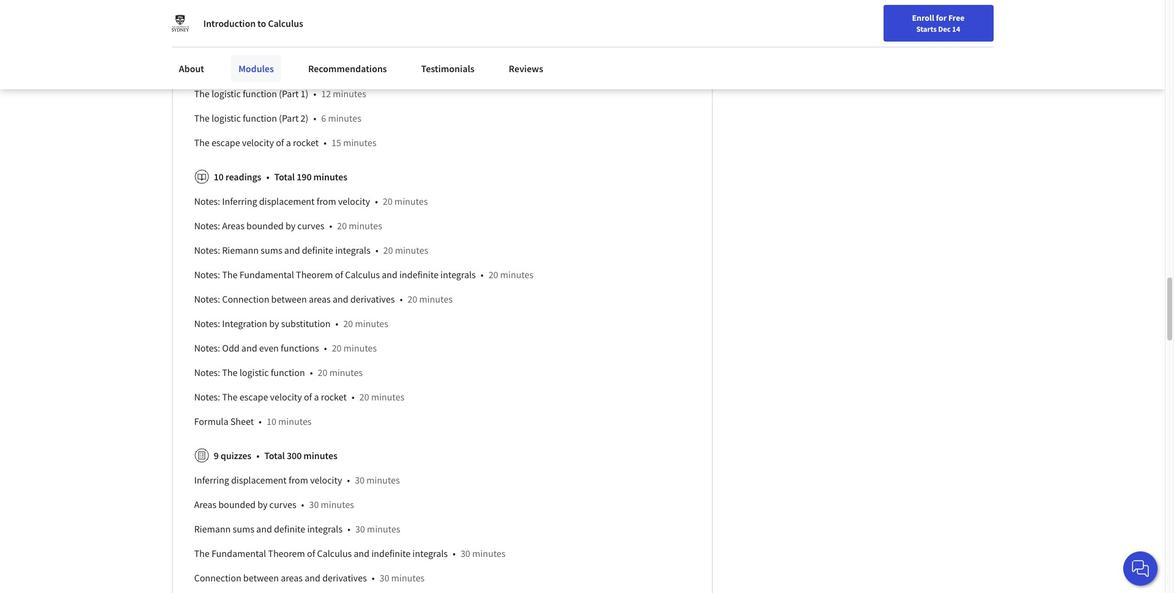 Task type: locate. For each thing, give the bounding box(es) containing it.
displacement up notes: areas bounded by curves • 20 minutes
[[259, 195, 315, 207]]

shopping cart: 1 item image
[[879, 9, 902, 29]]

1 vertical spatial derivatives
[[322, 572, 367, 584]]

escape up 10 readings
[[212, 136, 240, 148]]

1 notes: from the top
[[194, 195, 220, 207]]

function down notes: odd and even functions • 20 minutes
[[271, 366, 305, 378]]

1 horizontal spatial 10
[[267, 415, 276, 427]]

0 vertical spatial 2)
[[326, 14, 334, 26]]

theorem
[[296, 268, 333, 281], [268, 547, 305, 559]]

definite
[[302, 244, 333, 256], [274, 523, 305, 535]]

areas down 10 readings
[[222, 219, 245, 232]]

from
[[317, 195, 336, 207], [289, 474, 308, 486]]

of down the logistic function (part 2) • 6 minutes
[[276, 136, 284, 148]]

1 vertical spatial 1)
[[301, 87, 308, 100]]

1 vertical spatial displacement
[[231, 474, 287, 486]]

30
[[355, 474, 365, 486], [309, 498, 319, 511], [355, 523, 365, 535], [461, 547, 470, 559], [380, 572, 389, 584]]

sums down notes: areas bounded by curves • 20 minutes
[[261, 244, 282, 256]]

3 notes: from the top
[[194, 244, 220, 256]]

testimonials link
[[414, 55, 482, 82]]

derivatives down the notes: the fundamental theorem of calculus and indefinite integrals • 20 minutes
[[350, 293, 395, 305]]

connection between areas and derivatives • 30 minutes
[[194, 572, 425, 584]]

0 vertical spatial sums
[[261, 244, 282, 256]]

the logistic function (part 1) • 12 minutes
[[194, 87, 366, 100]]

odd down introduction
[[194, 63, 212, 75]]

by
[[241, 14, 251, 26], [286, 219, 296, 232], [269, 317, 279, 329], [258, 498, 268, 511]]

theorem down riemann sums and definite integrals • 30 minutes
[[268, 547, 305, 559]]

0 vertical spatial calculus
[[268, 17, 303, 29]]

even
[[231, 38, 251, 51], [231, 63, 251, 75], [259, 342, 279, 354]]

1 horizontal spatial areas
[[309, 293, 331, 305]]

0 vertical spatial from
[[317, 195, 336, 207]]

1 vertical spatial calculus
[[345, 268, 380, 281]]

inferring down 9 quizzes
[[194, 474, 229, 486]]

9
[[335, 63, 340, 75], [214, 449, 219, 462]]

formula
[[194, 415, 228, 427]]

by left to at the left
[[241, 14, 251, 26]]

escape up formula sheet • 10 minutes
[[240, 391, 268, 403]]

total left 300 at the bottom left of page
[[264, 449, 285, 462]]

9 notes: from the top
[[194, 391, 220, 403]]

odd
[[194, 38, 212, 51], [194, 63, 212, 75], [222, 342, 240, 354]]

even up 'notes: the logistic function • 20 minutes'
[[259, 342, 279, 354]]

(part up the escape velocity of a rocket • 15 minutes at the left top
[[279, 112, 299, 124]]

rocket left 15
[[293, 136, 319, 148]]

0 vertical spatial substitution
[[253, 14, 303, 26]]

1 vertical spatial sums
[[233, 523, 254, 535]]

a down 'notes: the logistic function • 20 minutes'
[[314, 391, 319, 403]]

areas
[[309, 293, 331, 305], [281, 572, 303, 584]]

0 horizontal spatial areas
[[194, 498, 217, 511]]

1 vertical spatial areas
[[281, 572, 303, 584]]

sums down areas bounded by curves • 30 minutes
[[233, 523, 254, 535]]

definite down notes: areas bounded by curves • 20 minutes
[[302, 244, 333, 256]]

function
[[243, 87, 277, 100], [243, 112, 277, 124], [271, 366, 305, 378]]

10 up recommendations
[[335, 38, 345, 51]]

0 vertical spatial curves
[[297, 219, 324, 232]]

1 vertical spatial 10
[[214, 170, 224, 183]]

0 vertical spatial 1)
[[315, 38, 323, 51]]

even up the logistic function (part 1) • 12 minutes
[[231, 63, 251, 75]]

2) for integration by substitution (part 2)
[[326, 14, 334, 26]]

notes: for notes: the escape velocity of a rocket
[[194, 391, 220, 403]]

between up notes: integration by substitution • 20 minutes
[[271, 293, 307, 305]]

1) up recommendations link
[[315, 38, 323, 51]]

(part for the logistic function (part 1) • 12 minutes
[[279, 87, 299, 100]]

None search field
[[174, 8, 468, 32]]

escape
[[212, 136, 240, 148], [240, 391, 268, 403]]

substitution up odd and even functions (part 1) • 10 minutes
[[253, 14, 303, 26]]

2) left 6
[[301, 112, 308, 124]]

6 notes: from the top
[[194, 317, 220, 329]]

areas down riemann sums and definite integrals • 30 minutes
[[281, 572, 303, 584]]

even down introduction
[[231, 38, 251, 51]]

derivatives
[[350, 293, 395, 305], [322, 572, 367, 584]]

integration up notes: odd and even functions • 20 minutes
[[222, 317, 267, 329]]

10 left readings
[[214, 170, 224, 183]]

functions for 2)
[[253, 63, 291, 75]]

odd up 'notes: the logistic function • 20 minutes'
[[222, 342, 240, 354]]

0 vertical spatial logistic
[[212, 87, 241, 100]]

1 vertical spatial fundamental
[[212, 547, 266, 559]]

2 vertical spatial function
[[271, 366, 305, 378]]

0 horizontal spatial rocket
[[293, 136, 319, 148]]

velocity down the logistic function (part 2) • 6 minutes
[[242, 136, 274, 148]]

velocity down 'notes: the logistic function • 20 minutes'
[[270, 391, 302, 403]]

total left 190
[[274, 170, 295, 183]]

2 notes: from the top
[[194, 219, 220, 232]]

logistic
[[212, 87, 241, 100], [212, 112, 241, 124], [240, 366, 269, 378]]

1 vertical spatial logistic
[[212, 112, 241, 124]]

0 vertical spatial connection
[[222, 293, 269, 305]]

displacement up areas bounded by curves • 30 minutes
[[231, 474, 287, 486]]

1) left 12 on the top
[[301, 87, 308, 100]]

0 vertical spatial a
[[286, 136, 291, 148]]

connection
[[222, 293, 269, 305], [194, 572, 241, 584]]

(part up odd and even functions (part 2) • 9 minutes
[[293, 38, 313, 51]]

inferring
[[222, 195, 257, 207], [194, 474, 229, 486]]

10 right sheet
[[267, 415, 276, 427]]

curves down inferring displacement from velocity • 30 minutes
[[269, 498, 296, 511]]

5 notes: from the top
[[194, 293, 220, 305]]

between
[[271, 293, 307, 305], [243, 572, 279, 584]]

notes: for notes: the fundamental theorem of calculus and indefinite integrals
[[194, 268, 220, 281]]

1 horizontal spatial a
[[314, 391, 319, 403]]

from down • total 190 minutes
[[317, 195, 336, 207]]

notes: for notes: areas bounded by curves
[[194, 219, 220, 232]]

notes: integration by substitution • 20 minutes
[[194, 317, 388, 329]]

0 horizontal spatial 10
[[214, 170, 224, 183]]

(part down odd and even functions (part 1) • 10 minutes
[[293, 63, 313, 75]]

9 quizzes
[[214, 449, 251, 462]]

integration
[[194, 14, 239, 26], [222, 317, 267, 329]]

1 vertical spatial total
[[264, 449, 285, 462]]

8 notes: from the top
[[194, 366, 220, 378]]

4 notes: from the top
[[194, 268, 220, 281]]

functions down to at the left
[[253, 38, 291, 51]]

between down riemann sums and definite integrals • 30 minutes
[[243, 572, 279, 584]]

0 vertical spatial functions
[[253, 38, 291, 51]]

rocket down 'notes: the logistic function • 20 minutes'
[[321, 391, 347, 403]]

0 vertical spatial areas
[[309, 293, 331, 305]]

function down modules
[[243, 87, 277, 100]]

2 vertical spatial 2)
[[301, 112, 308, 124]]

areas up notes: integration by substitution • 20 minutes
[[309, 293, 331, 305]]

2) for the logistic function (part 2) • 6 minutes
[[301, 112, 308, 124]]

riemann sums and definite integrals • 30 minutes
[[194, 523, 400, 535]]

1 vertical spatial from
[[289, 474, 308, 486]]

•
[[328, 38, 330, 51], [328, 63, 330, 75], [313, 87, 316, 100], [313, 112, 316, 124], [324, 136, 327, 148], [266, 170, 269, 183], [375, 195, 378, 207], [329, 219, 332, 232], [375, 244, 378, 256], [481, 268, 484, 281], [400, 293, 403, 305], [336, 317, 338, 329], [324, 342, 327, 354], [310, 366, 313, 378], [352, 391, 355, 403], [259, 415, 262, 427], [256, 449, 259, 462], [347, 474, 350, 486], [301, 498, 304, 511], [347, 523, 350, 535], [453, 547, 456, 559], [372, 572, 375, 584]]

(part down odd and even functions (part 2) • 9 minutes
[[279, 87, 299, 100]]

(part
[[305, 14, 324, 26], [293, 38, 313, 51], [293, 63, 313, 75], [279, 87, 299, 100], [279, 112, 299, 124]]

of down 'notes: the logistic function • 20 minutes'
[[304, 391, 312, 403]]

notes: for notes: odd and even functions
[[194, 342, 220, 354]]

displacement
[[259, 195, 315, 207], [231, 474, 287, 486]]

inferring down 10 readings
[[222, 195, 257, 207]]

notes: the fundamental theorem of calculus and indefinite integrals • 20 minutes
[[194, 268, 534, 281]]

10
[[335, 38, 345, 51], [214, 170, 224, 183], [267, 415, 276, 427]]

1 vertical spatial 2)
[[315, 63, 323, 75]]

functions up the logistic function (part 1) • 12 minutes
[[253, 63, 291, 75]]

0 horizontal spatial 2)
[[301, 112, 308, 124]]

odd for odd and even functions (part 1)
[[194, 38, 212, 51]]

notes: the escape velocity of a rocket • 20 minutes
[[194, 391, 405, 403]]

1 vertical spatial 9
[[214, 449, 219, 462]]

odd up the about
[[194, 38, 212, 51]]

even for odd and even functions (part 1)
[[231, 38, 251, 51]]

0 horizontal spatial 1)
[[301, 87, 308, 100]]

total
[[274, 170, 295, 183], [264, 449, 285, 462]]

0 vertical spatial odd
[[194, 38, 212, 51]]

1 horizontal spatial from
[[317, 195, 336, 207]]

2 horizontal spatial 2)
[[326, 14, 334, 26]]

fundamental down areas bounded by curves • 30 minutes
[[212, 547, 266, 559]]

2)
[[326, 14, 334, 26], [315, 63, 323, 75], [301, 112, 308, 124]]

derivatives down the "the fundamental theorem of calculus and indefinite integrals • 30 minutes" on the bottom of page
[[322, 572, 367, 584]]

fundamental
[[240, 268, 294, 281], [212, 547, 266, 559]]

1 vertical spatial odd
[[194, 63, 212, 75]]

about link
[[172, 55, 212, 82]]

integration right the university of sydney image
[[194, 14, 239, 26]]

odd and even functions (part 1) • 10 minutes
[[194, 38, 380, 51]]

a
[[286, 136, 291, 148], [314, 391, 319, 403]]

function down the logistic function (part 1) • 12 minutes
[[243, 112, 277, 124]]

from down • total 300 minutes
[[289, 474, 308, 486]]

the escape velocity of a rocket • 15 minutes
[[194, 136, 377, 148]]

curves
[[297, 219, 324, 232], [269, 498, 296, 511]]

of
[[276, 136, 284, 148], [335, 268, 343, 281], [304, 391, 312, 403], [307, 547, 315, 559]]

bounded
[[247, 219, 284, 232], [219, 498, 256, 511]]

areas bounded by curves • 30 minutes
[[194, 498, 354, 511]]

2 horizontal spatial 10
[[335, 38, 345, 51]]

7 notes: from the top
[[194, 342, 220, 354]]

testimonials
[[421, 62, 475, 75]]

1 vertical spatial indefinite
[[371, 547, 411, 559]]

calculus up odd and even functions (part 1) • 10 minutes
[[268, 17, 303, 29]]

substitution down notes: connection between areas and derivatives • 20 minutes
[[281, 317, 331, 329]]

20
[[383, 195, 393, 207], [337, 219, 347, 232], [383, 244, 393, 256], [489, 268, 498, 281], [408, 293, 417, 305], [343, 317, 353, 329], [332, 342, 342, 354], [318, 366, 328, 378], [360, 391, 369, 403]]

1 vertical spatial function
[[243, 112, 277, 124]]

2) up odd and even functions (part 1) • 10 minutes
[[326, 14, 334, 26]]

0 vertical spatial definite
[[302, 244, 333, 256]]

1 horizontal spatial areas
[[222, 219, 245, 232]]

0 vertical spatial rocket
[[293, 136, 319, 148]]

0 vertical spatial inferring
[[222, 195, 257, 207]]

1 vertical spatial bounded
[[219, 498, 256, 511]]

0 vertical spatial 10
[[335, 38, 345, 51]]

0 horizontal spatial a
[[286, 136, 291, 148]]

1 vertical spatial functions
[[253, 63, 291, 75]]

functions
[[253, 38, 291, 51], [253, 63, 291, 75], [281, 342, 319, 354]]

0 vertical spatial derivatives
[[350, 293, 395, 305]]

rocket
[[293, 136, 319, 148], [321, 391, 347, 403]]

functions down notes: integration by substitution • 20 minutes
[[281, 342, 319, 354]]

definite down areas bounded by curves • 30 minutes
[[274, 523, 305, 535]]

bounded down quizzes at the left
[[219, 498, 256, 511]]

0 vertical spatial even
[[231, 38, 251, 51]]

190
[[297, 170, 312, 183]]

velocity down • total 300 minutes
[[310, 474, 342, 486]]

(part for the logistic function (part 2) • 6 minutes
[[279, 112, 299, 124]]

1 vertical spatial substitution
[[281, 317, 331, 329]]

1 horizontal spatial 1)
[[315, 38, 323, 51]]

a down the logistic function (part 2) • 6 minutes
[[286, 136, 291, 148]]

fundamental down notes: riemann sums and definite integrals • 20 minutes
[[240, 268, 294, 281]]

1 vertical spatial curves
[[269, 498, 296, 511]]

areas
[[222, 219, 245, 232], [194, 498, 217, 511]]

0 vertical spatial function
[[243, 87, 277, 100]]

0 horizontal spatial 9
[[214, 449, 219, 462]]

odd for odd and even functions (part 2)
[[194, 63, 212, 75]]

1 vertical spatial between
[[243, 572, 279, 584]]

riemann
[[222, 244, 259, 256], [194, 523, 231, 535]]

1 vertical spatial integration
[[222, 317, 267, 329]]

0 vertical spatial 9
[[335, 63, 340, 75]]

substitution
[[253, 14, 303, 26], [281, 317, 331, 329]]

theorem down notes: riemann sums and definite integrals • 20 minutes
[[296, 268, 333, 281]]

modules link
[[231, 55, 281, 82]]

notes: for notes: the logistic function
[[194, 366, 220, 378]]

0 vertical spatial total
[[274, 170, 295, 183]]

dec
[[938, 24, 951, 34]]

velocity
[[242, 136, 274, 148], [338, 195, 370, 207], [270, 391, 302, 403], [310, 474, 342, 486]]

minutes
[[347, 38, 380, 51], [342, 63, 376, 75], [333, 87, 366, 100], [328, 112, 361, 124], [343, 136, 377, 148], [314, 170, 347, 183], [395, 195, 428, 207], [349, 219, 382, 232], [395, 244, 428, 256], [500, 268, 534, 281], [419, 293, 453, 305], [355, 317, 388, 329], [344, 342, 377, 354], [329, 366, 363, 378], [371, 391, 405, 403], [278, 415, 312, 427], [304, 449, 337, 462], [367, 474, 400, 486], [321, 498, 354, 511], [367, 523, 400, 535], [472, 547, 506, 559], [391, 572, 425, 584]]

1 vertical spatial even
[[231, 63, 251, 75]]

enroll
[[912, 12, 934, 23]]

calculus up notes: connection between areas and derivatives • 20 minutes
[[345, 268, 380, 281]]

0 vertical spatial areas
[[222, 219, 245, 232]]

calculus up connection between areas and derivatives • 30 minutes
[[317, 547, 352, 559]]

recommendations
[[308, 62, 387, 75]]

the
[[194, 87, 210, 100], [194, 112, 210, 124], [194, 136, 210, 148], [222, 268, 238, 281], [222, 366, 238, 378], [222, 391, 238, 403], [194, 547, 210, 559]]

integrals
[[335, 244, 371, 256], [441, 268, 476, 281], [307, 523, 343, 535], [413, 547, 448, 559]]

and
[[214, 38, 229, 51], [214, 63, 229, 75], [284, 244, 300, 256], [382, 268, 398, 281], [333, 293, 348, 305], [241, 342, 257, 354], [256, 523, 272, 535], [354, 547, 370, 559], [305, 572, 320, 584]]

1 horizontal spatial rocket
[[321, 391, 347, 403]]

2 vertical spatial 10
[[267, 415, 276, 427]]

notes: odd and even functions • 20 minutes
[[194, 342, 377, 354]]

2) up 12 on the top
[[315, 63, 323, 75]]

curves down notes: inferring displacement from velocity • 20 minutes at the top of the page
[[297, 219, 324, 232]]

1 horizontal spatial 2)
[[315, 63, 323, 75]]

1)
[[315, 38, 323, 51], [301, 87, 308, 100]]

the university of sydney image
[[172, 15, 189, 32]]

bounded down notes: inferring displacement from velocity • 20 minutes at the top of the page
[[247, 219, 284, 232]]

calculus
[[268, 17, 303, 29], [345, 268, 380, 281], [317, 547, 352, 559]]

0 horizontal spatial curves
[[269, 498, 296, 511]]

to
[[258, 17, 266, 29]]

(part up odd and even functions (part 1) • 10 minutes
[[305, 14, 324, 26]]

indefinite
[[399, 268, 439, 281], [371, 547, 411, 559]]

areas down 9 quizzes
[[194, 498, 217, 511]]

0 vertical spatial integration
[[194, 14, 239, 26]]

sums
[[261, 244, 282, 256], [233, 523, 254, 535]]

notes:
[[194, 195, 220, 207], [194, 219, 220, 232], [194, 244, 220, 256], [194, 268, 220, 281], [194, 293, 220, 305], [194, 317, 220, 329], [194, 342, 220, 354], [194, 366, 220, 378], [194, 391, 220, 403]]



Task type: vqa. For each thing, say whether or not it's contained in the screenshot.


Task type: describe. For each thing, give the bounding box(es) containing it.
• total 300 minutes
[[256, 449, 337, 462]]

by up notes: odd and even functions • 20 minutes
[[269, 317, 279, 329]]

0 horizontal spatial sums
[[233, 523, 254, 535]]

0 vertical spatial riemann
[[222, 244, 259, 256]]

reviews link
[[501, 55, 551, 82]]

english button
[[908, 0, 982, 40]]

notes: for notes: connection between areas and derivatives
[[194, 293, 220, 305]]

notes: for notes: integration by substitution
[[194, 317, 220, 329]]

1 vertical spatial definite
[[274, 523, 305, 535]]

function for 1)
[[243, 87, 277, 100]]

1 vertical spatial escape
[[240, 391, 268, 403]]

about
[[179, 62, 204, 75]]

of up connection between areas and derivatives • 30 minutes
[[307, 547, 315, 559]]

notes: the logistic function • 20 minutes
[[194, 366, 363, 378]]

1 horizontal spatial 9
[[335, 63, 340, 75]]

recommendations link
[[301, 55, 394, 82]]

notes: for notes: riemann sums and definite integrals
[[194, 244, 220, 256]]

by down notes: inferring displacement from velocity • 20 minutes at the top of the page
[[286, 219, 296, 232]]

0 horizontal spatial from
[[289, 474, 308, 486]]

notes: connection between areas and derivatives • 20 minutes
[[194, 293, 453, 305]]

the logistic function (part 2) • 6 minutes
[[194, 112, 361, 124]]

functions for 1)
[[253, 38, 291, 51]]

0 horizontal spatial areas
[[281, 572, 303, 584]]

by down inferring displacement from velocity • 30 minutes
[[258, 498, 268, 511]]

the fundamental theorem of calculus and indefinite integrals • 30 minutes
[[194, 547, 506, 559]]

1 vertical spatial riemann
[[194, 523, 231, 535]]

1 vertical spatial inferring
[[194, 474, 229, 486]]

of up notes: connection between areas and derivatives • 20 minutes
[[335, 268, 343, 281]]

function for 2)
[[243, 112, 277, 124]]

logistic for the logistic function (part 2) • 6 minutes
[[212, 112, 241, 124]]

formula sheet • 10 minutes
[[194, 415, 312, 427]]

1 horizontal spatial sums
[[261, 244, 282, 256]]

modules
[[238, 62, 274, 75]]

quizzes
[[221, 449, 251, 462]]

1 horizontal spatial curves
[[297, 219, 324, 232]]

sheet
[[230, 415, 254, 427]]

total for total 300 minutes
[[264, 449, 285, 462]]

0 vertical spatial between
[[271, 293, 307, 305]]

starts
[[917, 24, 937, 34]]

2 vertical spatial functions
[[281, 342, 319, 354]]

total for total 190 minutes
[[274, 170, 295, 183]]

integration by substitution (part 2)
[[194, 14, 334, 26]]

12
[[321, 87, 331, 100]]

• total 190 minutes
[[266, 170, 347, 183]]

introduction
[[203, 17, 256, 29]]

english
[[930, 14, 960, 26]]

1 vertical spatial theorem
[[268, 547, 305, 559]]

0 vertical spatial indefinite
[[399, 268, 439, 281]]

(part for integration by substitution (part 2)
[[305, 14, 324, 26]]

15
[[332, 136, 341, 148]]

reviews
[[509, 62, 543, 75]]

inferring displacement from velocity • 30 minutes
[[194, 474, 400, 486]]

logistic for the logistic function (part 1) • 12 minutes
[[212, 87, 241, 100]]

notes: areas bounded by curves • 20 minutes
[[194, 219, 382, 232]]

notes: riemann sums and definite integrals • 20 minutes
[[194, 244, 428, 256]]

introduction to calculus
[[203, 17, 303, 29]]

1 vertical spatial a
[[314, 391, 319, 403]]

notes: inferring displacement from velocity • 20 minutes
[[194, 195, 428, 207]]

2 vertical spatial logistic
[[240, 366, 269, 378]]

velocity down • total 190 minutes
[[338, 195, 370, 207]]

free
[[949, 12, 965, 23]]

2 vertical spatial even
[[259, 342, 279, 354]]

notes: for notes: inferring displacement from velocity
[[194, 195, 220, 207]]

chat with us image
[[1131, 559, 1150, 579]]

for
[[936, 12, 947, 23]]

even for odd and even functions (part 2)
[[231, 63, 251, 75]]

0 vertical spatial fundamental
[[240, 268, 294, 281]]

0 vertical spatial escape
[[212, 136, 240, 148]]

readings
[[226, 170, 261, 183]]

1 vertical spatial rocket
[[321, 391, 347, 403]]

1 vertical spatial areas
[[194, 498, 217, 511]]

300
[[287, 449, 302, 462]]

0 vertical spatial theorem
[[296, 268, 333, 281]]

2 vertical spatial calculus
[[317, 547, 352, 559]]

odd and even functions (part 2) • 9 minutes
[[194, 63, 376, 75]]

2 vertical spatial odd
[[222, 342, 240, 354]]

0 vertical spatial displacement
[[259, 195, 315, 207]]

10 readings
[[214, 170, 261, 183]]

enroll for free starts dec 14
[[912, 12, 965, 34]]

14
[[952, 24, 960, 34]]

0 vertical spatial bounded
[[247, 219, 284, 232]]

1 vertical spatial connection
[[194, 572, 241, 584]]

6
[[321, 112, 326, 124]]



